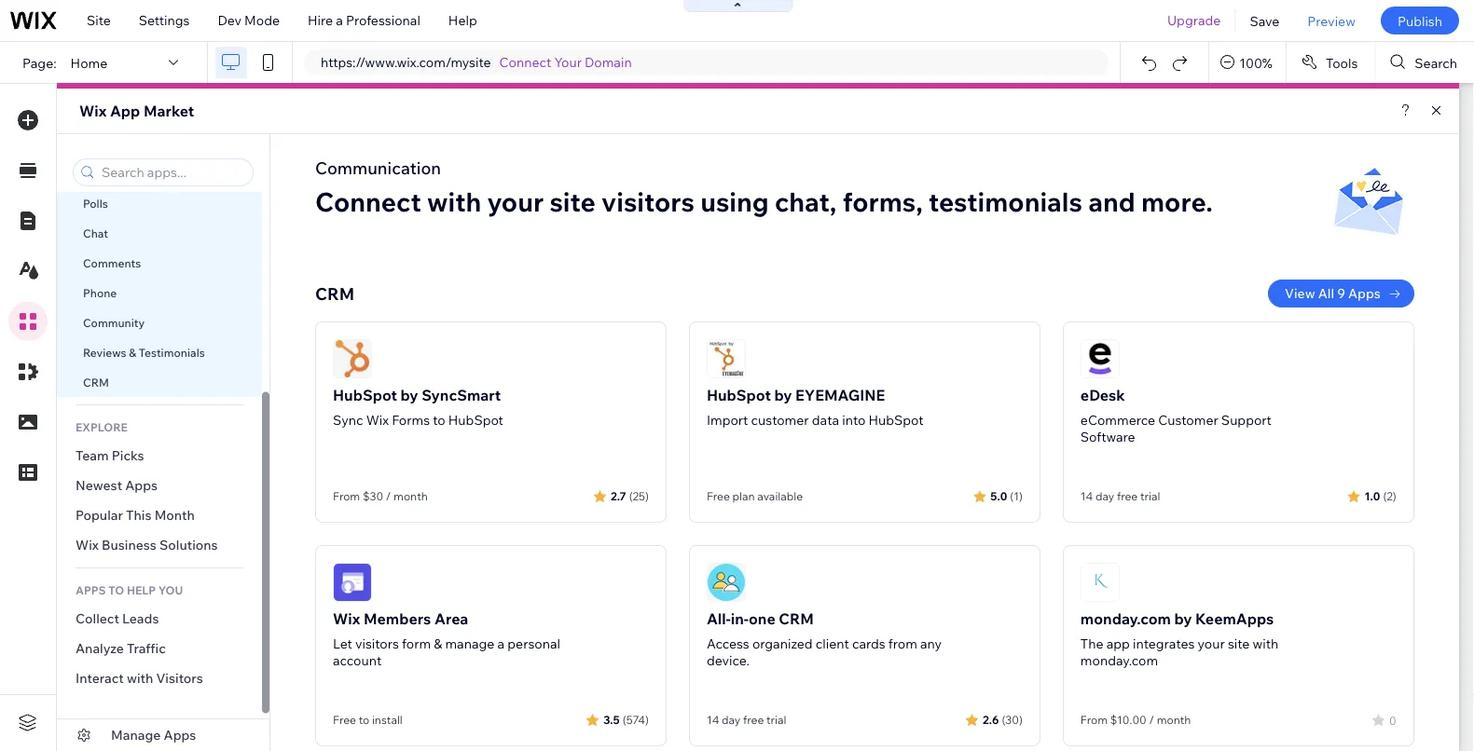 Task type: locate. For each thing, give the bounding box(es) containing it.
free for ecommerce
[[1117, 490, 1138, 503]]

view all 9 apps
[[1285, 285, 1381, 302]]

free left install at the left of page
[[333, 713, 356, 727]]

/
[[386, 490, 391, 503], [1149, 713, 1154, 727]]

0 vertical spatial /
[[386, 490, 391, 503]]

by up customer
[[774, 386, 792, 405]]

connect down communication
[[315, 185, 421, 218]]

0 horizontal spatial connect
[[315, 185, 421, 218]]

publish button
[[1381, 7, 1459, 34]]

visitors up account
[[355, 636, 399, 652]]

14 down software at the bottom of the page
[[1080, 490, 1093, 503]]

0 horizontal spatial free
[[333, 713, 356, 727]]

1 vertical spatial with
[[1253, 636, 1279, 652]]

data
[[812, 412, 839, 428]]

1 vertical spatial free
[[743, 713, 764, 727]]

by
[[401, 386, 418, 405], [774, 386, 792, 405], [1174, 610, 1192, 628]]

0 horizontal spatial &
[[129, 345, 136, 359]]

crm up organized
[[779, 610, 814, 628]]

0 horizontal spatial apps
[[125, 477, 158, 494]]

14 day free trial down software at the bottom of the page
[[1080, 490, 1160, 503]]

form
[[402, 636, 431, 652]]

month
[[394, 490, 428, 503], [1157, 713, 1191, 727]]

analyze
[[76, 641, 124, 657]]

team picks link
[[57, 441, 262, 471]]

reviews & testimonials
[[83, 345, 205, 359]]

0 vertical spatial to
[[433, 412, 445, 428]]

0 vertical spatial a
[[336, 12, 343, 28]]

testimonials
[[139, 345, 205, 359]]

0 horizontal spatial /
[[386, 490, 391, 503]]

1.0 (2)
[[1365, 489, 1396, 503]]

1 horizontal spatial day
[[1096, 490, 1114, 503]]

1 horizontal spatial crm
[[315, 283, 354, 304]]

0 vertical spatial 14 day free trial
[[1080, 490, 1160, 503]]

crm down reviews
[[83, 375, 109, 389]]

connect inside communication connect with your site visitors using chat, forms, testimonials and more.
[[315, 185, 421, 218]]

install
[[372, 713, 403, 727]]

& right 'form' at the left bottom of page
[[434, 636, 442, 652]]

area
[[434, 610, 468, 628]]

day for in-
[[722, 713, 741, 727]]

access
[[707, 636, 749, 652]]

2 vertical spatial crm
[[779, 610, 814, 628]]

1 vertical spatial 14
[[707, 713, 719, 727]]

phone link
[[57, 278, 262, 308]]

with down keemapps
[[1253, 636, 1279, 652]]

2 horizontal spatial crm
[[779, 610, 814, 628]]

wix left app
[[79, 102, 107, 120]]

0 vertical spatial day
[[1096, 490, 1114, 503]]

visitors inside communication connect with your site visitors using chat, forms, testimonials and more.
[[601, 185, 695, 218]]

software
[[1080, 429, 1135, 445]]

1 vertical spatial apps
[[125, 477, 158, 494]]

day down 'device.'
[[722, 713, 741, 727]]

app
[[110, 102, 140, 120]]

(574)
[[623, 713, 649, 727]]

publish
[[1398, 12, 1442, 29]]

connect for connect with your site visitors using chat, forms, testimonials and more.
[[315, 185, 421, 218]]

1 horizontal spatial apps
[[164, 727, 196, 744]]

apps for manage apps
[[164, 727, 196, 744]]

domain
[[585, 54, 632, 70]]

by up integrates
[[1174, 610, 1192, 628]]

/ right $10.00
[[1149, 713, 1154, 727]]

preview button
[[1294, 0, 1370, 41]]

0 horizontal spatial your
[[487, 185, 544, 218]]

connect
[[499, 54, 551, 70], [315, 185, 421, 218]]

0 vertical spatial monday.com
[[1080, 610, 1171, 628]]

apps right 9
[[1348, 285, 1381, 302]]

https://www.wix.com/mysite
[[321, 54, 491, 70]]

1 horizontal spatial 14
[[1080, 490, 1093, 503]]

by inside the hubspot by eyemagine import customer data into hubspot
[[774, 386, 792, 405]]

hubspot by eyemagine logo image
[[707, 339, 746, 379]]

hubspot down syncsmart
[[448, 412, 503, 428]]

1 vertical spatial free
[[333, 713, 356, 727]]

monday.com by keemapps logo image
[[1080, 563, 1120, 602]]

1 horizontal spatial to
[[433, 412, 445, 428]]

from
[[333, 490, 360, 503], [1080, 713, 1108, 727]]

a right hire
[[336, 12, 343, 28]]

market
[[144, 102, 194, 120]]

by up forms
[[401, 386, 418, 405]]

site
[[87, 12, 111, 28]]

2.7
[[611, 489, 626, 503]]

2 horizontal spatial apps
[[1348, 285, 1381, 302]]

from for from $10.00 / month
[[1080, 713, 1108, 727]]

& right reviews
[[129, 345, 136, 359]]

2 horizontal spatial with
[[1253, 636, 1279, 652]]

organized
[[752, 636, 813, 652]]

device.
[[707, 653, 750, 669]]

1 vertical spatial month
[[1157, 713, 1191, 727]]

cards
[[852, 636, 886, 652]]

0 horizontal spatial day
[[722, 713, 741, 727]]

free
[[707, 490, 730, 503], [333, 713, 356, 727]]

apps
[[1348, 285, 1381, 302], [125, 477, 158, 494], [164, 727, 196, 744]]

apps inside button
[[164, 727, 196, 744]]

trial down ecommerce
[[1140, 490, 1160, 503]]

home
[[70, 54, 107, 71]]

to left install at the left of page
[[359, 713, 369, 727]]

team
[[76, 448, 109, 464]]

0 horizontal spatial 14
[[707, 713, 719, 727]]

to
[[433, 412, 445, 428], [359, 713, 369, 727]]

0 horizontal spatial by
[[401, 386, 418, 405]]

0 horizontal spatial a
[[336, 12, 343, 28]]

1 horizontal spatial visitors
[[601, 185, 695, 218]]

from left $10.00
[[1080, 713, 1108, 727]]

edesk logo image
[[1080, 339, 1120, 379]]

0 vertical spatial free
[[1117, 490, 1138, 503]]

save button
[[1236, 0, 1294, 41]]

(2)
[[1383, 489, 1396, 503]]

1 vertical spatial visitors
[[355, 636, 399, 652]]

0 vertical spatial connect
[[499, 54, 551, 70]]

integrates
[[1133, 636, 1195, 652]]

1 horizontal spatial 14 day free trial
[[1080, 490, 1160, 503]]

2 vertical spatial with
[[127, 670, 153, 687]]

1 vertical spatial your
[[1198, 636, 1225, 652]]

testimonials
[[929, 185, 1082, 218]]

connect left the your
[[499, 54, 551, 70]]

1 horizontal spatial site
[[1228, 636, 1250, 652]]

1 vertical spatial to
[[359, 713, 369, 727]]

0 vertical spatial month
[[394, 490, 428, 503]]

comments
[[83, 256, 141, 270]]

0 horizontal spatial crm
[[83, 375, 109, 389]]

2 vertical spatial apps
[[164, 727, 196, 744]]

1 horizontal spatial connect
[[499, 54, 551, 70]]

wix business solutions link
[[57, 531, 262, 560]]

plan
[[732, 490, 755, 503]]

day
[[1096, 490, 1114, 503], [722, 713, 741, 727]]

apps up this
[[125, 477, 158, 494]]

0 vertical spatial trial
[[1140, 490, 1160, 503]]

1 horizontal spatial free
[[707, 490, 730, 503]]

by for eyemagine
[[774, 386, 792, 405]]

1 vertical spatial connect
[[315, 185, 421, 218]]

1 horizontal spatial month
[[1157, 713, 1191, 727]]

0 vertical spatial with
[[427, 185, 481, 218]]

hubspot up sync
[[333, 386, 397, 405]]

wix down 'popular'
[[76, 537, 99, 553]]

keemapps
[[1195, 610, 1274, 628]]

wix for wix members area let visitors form & manage a personal account
[[333, 610, 360, 628]]

visitors
[[156, 670, 203, 687]]

chat
[[83, 226, 108, 240]]

1 vertical spatial site
[[1228, 636, 1250, 652]]

1 horizontal spatial &
[[434, 636, 442, 652]]

import
[[707, 412, 748, 428]]

and
[[1088, 185, 1135, 218]]

site
[[550, 185, 596, 218], [1228, 636, 1250, 652]]

1 vertical spatial day
[[722, 713, 741, 727]]

1 horizontal spatial free
[[1117, 490, 1138, 503]]

edesk
[[1080, 386, 1125, 405]]

wix for wix app market
[[79, 102, 107, 120]]

& inside wix members area let visitors form & manage a personal account
[[434, 636, 442, 652]]

hire
[[308, 12, 333, 28]]

trial down organized
[[766, 713, 787, 727]]

explore
[[76, 420, 128, 434]]

upgrade
[[1167, 12, 1221, 28]]

2.6 (30)
[[983, 713, 1023, 727]]

1 horizontal spatial by
[[774, 386, 792, 405]]

1 vertical spatial a
[[497, 636, 505, 652]]

0 horizontal spatial with
[[127, 670, 153, 687]]

free down software at the bottom of the page
[[1117, 490, 1138, 503]]

crm link
[[57, 367, 262, 397]]

5.0
[[990, 489, 1007, 503]]

14
[[1080, 490, 1093, 503], [707, 713, 719, 727]]

0 vertical spatial visitors
[[601, 185, 695, 218]]

1 vertical spatial trial
[[766, 713, 787, 727]]

wix inside wix members area let visitors form & manage a personal account
[[333, 610, 360, 628]]

1 vertical spatial /
[[1149, 713, 1154, 727]]

14 for ecommerce
[[1080, 490, 1093, 503]]

comments link
[[57, 248, 262, 278]]

monday.com down app
[[1080, 653, 1158, 669]]

14 day free trial down 'device.'
[[707, 713, 787, 727]]

monday.com by keemapps the app integrates your site with monday.com
[[1080, 610, 1279, 669]]

0 horizontal spatial visitors
[[355, 636, 399, 652]]

1 vertical spatial monday.com
[[1080, 653, 1158, 669]]

a right manage
[[497, 636, 505, 652]]

month for from $10.00 / month
[[1157, 713, 1191, 727]]

support
[[1221, 412, 1272, 428]]

1 monday.com from the top
[[1080, 610, 1171, 628]]

1 vertical spatial 14 day free trial
[[707, 713, 787, 727]]

Search apps... field
[[96, 159, 247, 186]]

1 horizontal spatial a
[[497, 636, 505, 652]]

monday.com up app
[[1080, 610, 1171, 628]]

by inside hubspot by syncsmart sync wix forms to hubspot
[[401, 386, 418, 405]]

14 down 'device.'
[[707, 713, 719, 727]]

a
[[336, 12, 343, 28], [497, 636, 505, 652]]

/ for $30
[[386, 490, 391, 503]]

month right $30
[[394, 490, 428, 503]]

0 horizontal spatial free
[[743, 713, 764, 727]]

to right forms
[[433, 412, 445, 428]]

0 vertical spatial apps
[[1348, 285, 1381, 302]]

from
[[888, 636, 917, 652]]

with down the traffic at the bottom of the page
[[127, 670, 153, 687]]

0 vertical spatial free
[[707, 490, 730, 503]]

apps
[[76, 583, 106, 597]]

0
[[1389, 714, 1396, 728]]

0 horizontal spatial month
[[394, 490, 428, 503]]

connect for connect your domain
[[499, 54, 551, 70]]

newest
[[76, 477, 122, 494]]

0 vertical spatial from
[[333, 490, 360, 503]]

0 vertical spatial 14
[[1080, 490, 1093, 503]]

from $30 / month
[[333, 490, 428, 503]]

0 horizontal spatial from
[[333, 490, 360, 503]]

month right $10.00
[[1157, 713, 1191, 727]]

0 horizontal spatial trial
[[766, 713, 787, 727]]

dev mode
[[218, 12, 280, 28]]

preview
[[1308, 12, 1356, 29]]

apps right manage
[[164, 727, 196, 744]]

2 horizontal spatial by
[[1174, 610, 1192, 628]]

0 vertical spatial site
[[550, 185, 596, 218]]

/ right $30
[[386, 490, 391, 503]]

trial for one
[[766, 713, 787, 727]]

your
[[554, 54, 582, 70]]

from left $30
[[333, 490, 360, 503]]

1 horizontal spatial your
[[1198, 636, 1225, 652]]

free
[[1117, 490, 1138, 503], [743, 713, 764, 727]]

wix up let
[[333, 610, 360, 628]]

hubspot by syncsmart sync wix forms to hubspot
[[333, 386, 503, 428]]

1 vertical spatial from
[[1080, 713, 1108, 727]]

with down communication
[[427, 185, 481, 218]]

wix right sync
[[366, 412, 389, 428]]

crm up hubspot by syncsmart logo
[[315, 283, 354, 304]]

0 horizontal spatial 14 day free trial
[[707, 713, 787, 727]]

day down software at the bottom of the page
[[1096, 490, 1114, 503]]

month
[[154, 507, 195, 524]]

visitors left using
[[601, 185, 695, 218]]

(1)
[[1010, 489, 1023, 503]]

0 horizontal spatial site
[[550, 185, 596, 218]]

1 vertical spatial crm
[[83, 375, 109, 389]]

collect leads link
[[57, 604, 262, 634]]

analyze traffic link
[[57, 634, 262, 664]]

by inside monday.com by keemapps the app integrates your site with monday.com
[[1174, 610, 1192, 628]]

free left plan
[[707, 490, 730, 503]]

1 horizontal spatial trial
[[1140, 490, 1160, 503]]

2.6
[[983, 713, 999, 727]]

1 horizontal spatial with
[[427, 185, 481, 218]]

your inside monday.com by keemapps the app integrates your site with monday.com
[[1198, 636, 1225, 652]]

visitors
[[601, 185, 695, 218], [355, 636, 399, 652]]

1 vertical spatial &
[[434, 636, 442, 652]]

1 horizontal spatial from
[[1080, 713, 1108, 727]]

reviews
[[83, 345, 126, 359]]

free for hubspot by eyemagine
[[707, 490, 730, 503]]

0 vertical spatial your
[[487, 185, 544, 218]]

free down 'device.'
[[743, 713, 764, 727]]

solutions
[[159, 537, 218, 553]]

1 horizontal spatial /
[[1149, 713, 1154, 727]]

wix
[[79, 102, 107, 120], [366, 412, 389, 428], [76, 537, 99, 553], [333, 610, 360, 628]]



Task type: vqa. For each thing, say whether or not it's contained in the screenshot.
CHAT link
yes



Task type: describe. For each thing, give the bounding box(es) containing it.
all
[[1318, 285, 1334, 302]]

/ for $10.00
[[1149, 713, 1154, 727]]

3.5 (574)
[[603, 713, 649, 727]]

available
[[757, 490, 803, 503]]

save
[[1250, 12, 1280, 29]]

your inside communication connect with your site visitors using chat, forms, testimonials and more.
[[487, 185, 544, 218]]

crm inside all-in-one crm access organized client cards from any device.
[[779, 610, 814, 628]]

wix members area logo image
[[333, 563, 372, 602]]

9
[[1337, 285, 1345, 302]]

with inside communication connect with your site visitors using chat, forms, testimonials and more.
[[427, 185, 481, 218]]

wix members area let visitors form & manage a personal account
[[333, 610, 560, 669]]

team picks
[[76, 448, 144, 464]]

(30)
[[1002, 713, 1023, 727]]

0 vertical spatial crm
[[315, 283, 354, 304]]

0 vertical spatial &
[[129, 345, 136, 359]]

phone
[[83, 286, 117, 300]]

one
[[749, 610, 775, 628]]

customer
[[751, 412, 809, 428]]

chat link
[[57, 218, 262, 248]]

view all 9 apps link
[[1268, 280, 1414, 308]]

account
[[333, 653, 382, 669]]

manage apps
[[111, 727, 196, 744]]

with inside monday.com by keemapps the app integrates your site with monday.com
[[1253, 636, 1279, 652]]

3.5
[[603, 713, 620, 727]]

search button
[[1376, 42, 1474, 83]]

free for in-
[[743, 713, 764, 727]]

traffic
[[127, 641, 166, 657]]

all-in-one crm access organized client cards from any device.
[[707, 610, 942, 669]]

in-
[[731, 610, 749, 628]]

help
[[127, 583, 156, 597]]

app
[[1106, 636, 1130, 652]]

polls
[[83, 196, 108, 210]]

14 day free trial for in-
[[707, 713, 787, 727]]

analyze traffic
[[76, 641, 166, 657]]

forms,
[[843, 185, 923, 218]]

apps for newest apps
[[125, 477, 158, 494]]

picks
[[112, 448, 144, 464]]

leads
[[122, 611, 159, 627]]

community
[[83, 316, 145, 330]]

help
[[448, 12, 477, 28]]

popular this month link
[[57, 501, 262, 531]]

eyemagine
[[795, 386, 885, 405]]

manage
[[111, 727, 161, 744]]

all-in-one crm logo image
[[707, 563, 746, 602]]

14 day free trial for ecommerce
[[1080, 490, 1160, 503]]

2.7 (25)
[[611, 489, 649, 503]]

hubspot by syncsmart logo image
[[333, 339, 372, 379]]

to inside hubspot by syncsmart sync wix forms to hubspot
[[433, 412, 445, 428]]

interact with visitors link
[[57, 664, 262, 694]]

customer
[[1158, 412, 1218, 428]]

hubspot right into
[[869, 412, 924, 428]]

let
[[333, 636, 352, 652]]

dev
[[218, 12, 241, 28]]

apps to help you
[[76, 583, 183, 597]]

sync
[[333, 412, 363, 428]]

ecommerce
[[1080, 412, 1155, 428]]

from for from $30 / month
[[333, 490, 360, 503]]

site inside monday.com by keemapps the app integrates your site with monday.com
[[1228, 636, 1250, 652]]

interact
[[76, 670, 124, 687]]

collect
[[76, 611, 119, 627]]

hubspot up import
[[707, 386, 771, 405]]

14 for in-
[[707, 713, 719, 727]]

manage apps button
[[57, 720, 269, 752]]

month for from $30 / month
[[394, 490, 428, 503]]

$30
[[363, 490, 383, 503]]

communication connect with your site visitors using chat, forms, testimonials and more.
[[315, 157, 1213, 218]]

site inside communication connect with your site visitors using chat, forms, testimonials and more.
[[550, 185, 596, 218]]

manage
[[445, 636, 495, 652]]

day for ecommerce
[[1096, 490, 1114, 503]]

members
[[364, 610, 431, 628]]

into
[[842, 412, 866, 428]]

tools
[[1326, 54, 1358, 71]]

edesk ecommerce customer support software
[[1080, 386, 1272, 445]]

from $10.00 / month
[[1080, 713, 1191, 727]]

forms
[[392, 412, 430, 428]]

trial for customer
[[1140, 490, 1160, 503]]

visitors inside wix members area let visitors form & manage a personal account
[[355, 636, 399, 652]]

https://www.wix.com/mysite connect your domain
[[321, 54, 632, 70]]

0 horizontal spatial to
[[359, 713, 369, 727]]

wix for wix business solutions
[[76, 537, 99, 553]]

free for wix members area
[[333, 713, 356, 727]]

100%
[[1239, 54, 1273, 71]]

2 monday.com from the top
[[1080, 653, 1158, 669]]

hire a professional
[[308, 12, 420, 28]]

wix inside hubspot by syncsmart sync wix forms to hubspot
[[366, 412, 389, 428]]

to
[[108, 583, 124, 597]]

search
[[1415, 54, 1457, 71]]

mode
[[244, 12, 280, 28]]

this
[[126, 507, 151, 524]]

by for syncsmart
[[401, 386, 418, 405]]

by for keemapps
[[1174, 610, 1192, 628]]

personal
[[507, 636, 560, 652]]

you
[[158, 583, 183, 597]]

using
[[700, 185, 769, 218]]

a inside wix members area let visitors form & manage a personal account
[[497, 636, 505, 652]]

reviews & testimonials link
[[57, 338, 262, 367]]

syncsmart
[[422, 386, 501, 405]]

(25)
[[629, 489, 649, 503]]

with inside interact with visitors link
[[127, 670, 153, 687]]

5.0 (1)
[[990, 489, 1023, 503]]

tools button
[[1287, 42, 1375, 83]]

hubspot by eyemagine import customer data into hubspot
[[707, 386, 924, 428]]

collect leads
[[76, 611, 159, 627]]

business
[[102, 537, 156, 553]]

communication
[[315, 157, 441, 178]]

wix business solutions
[[76, 537, 218, 553]]



